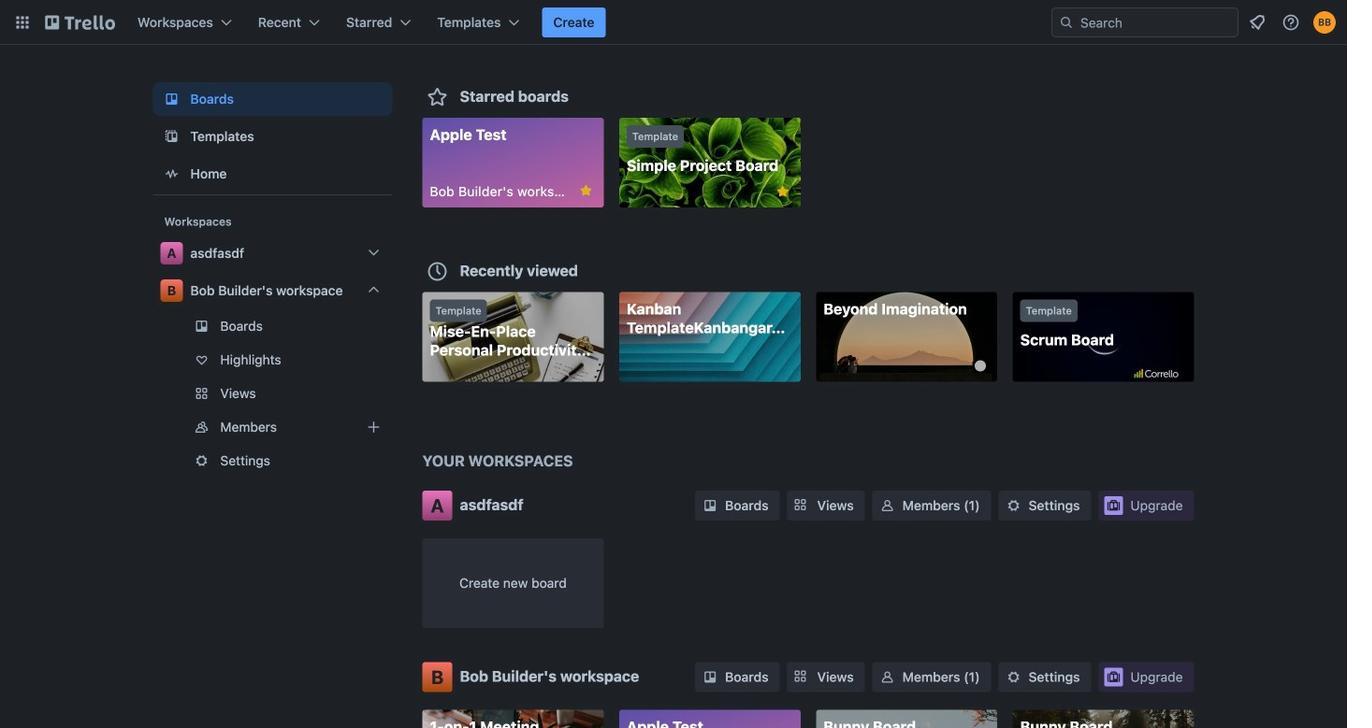 Task type: describe. For each thing, give the bounding box(es) containing it.
there is new activity on this board. image
[[975, 361, 986, 372]]

template board image
[[160, 125, 183, 148]]

add image
[[362, 416, 385, 439]]

click to unstar this board. it will be removed from your starred list. image
[[578, 182, 594, 199]]



Task type: locate. For each thing, give the bounding box(es) containing it.
Search field
[[1074, 9, 1238, 36]]

primary element
[[0, 0, 1347, 45]]

sm image
[[701, 497, 719, 515], [878, 497, 897, 515], [878, 668, 897, 687], [1004, 668, 1023, 687]]

1 horizontal spatial sm image
[[1004, 497, 1023, 515]]

search image
[[1059, 15, 1074, 30]]

open information menu image
[[1282, 13, 1300, 32]]

click to unstar this board. it will be removed from your starred list. image
[[774, 183, 791, 200]]

board image
[[160, 88, 183, 110]]

back to home image
[[45, 7, 115, 37]]

home image
[[160, 163, 183, 185]]

0 vertical spatial sm image
[[1004, 497, 1023, 515]]

0 notifications image
[[1246, 11, 1268, 34]]

0 horizontal spatial sm image
[[701, 668, 719, 687]]

sm image
[[1004, 497, 1023, 515], [701, 668, 719, 687]]

bob builder (bobbuilder40) image
[[1313, 11, 1336, 34]]

1 vertical spatial sm image
[[701, 668, 719, 687]]



Task type: vqa. For each thing, say whether or not it's contained in the screenshot.
Click to unstar Project Management. It will be removed from your starred list. 'icon'
no



